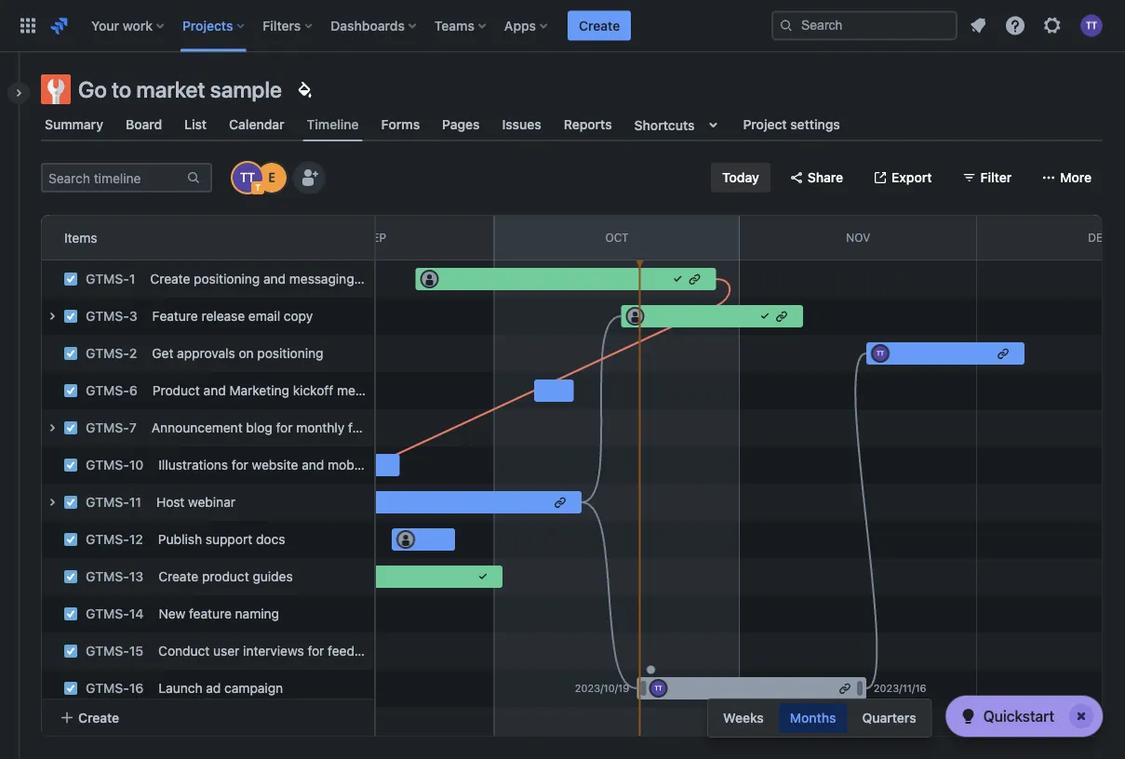 Task type: describe. For each thing, give the bounding box(es) containing it.
notifications image
[[968, 14, 990, 37]]

dashboards button
[[325, 11, 424, 41]]

months button
[[779, 704, 848, 734]]

timeline
[[307, 117, 359, 132]]

project settings
[[744, 117, 841, 132]]

new
[[378, 271, 403, 287]]

1 vertical spatial kickoff
[[194, 719, 234, 734]]

release
[[202, 309, 245, 324]]

conduct
[[158, 644, 210, 659]]

appswitcher icon image
[[17, 14, 39, 37]]

launch
[[159, 681, 203, 697]]

filter button
[[951, 163, 1024, 193]]

task image for gtms-3
[[63, 309, 78, 324]]

export
[[892, 170, 933, 185]]

ad
[[206, 681, 221, 697]]

monthly
[[296, 420, 345, 436]]

Search timeline text field
[[43, 165, 184, 191]]

pages link
[[439, 108, 484, 142]]

product
[[202, 570, 249, 585]]

weeks button
[[713, 704, 776, 734]]

gtms-7
[[86, 420, 137, 436]]

campaign
[[225, 681, 283, 697]]

today button
[[712, 163, 771, 193]]

gtms-1
[[86, 271, 135, 287]]

pages
[[443, 117, 480, 132]]

15
[[129, 644, 144, 659]]

project
[[744, 117, 788, 132]]

share
[[808, 170, 844, 185]]

show child issues image for gtms-11
[[41, 492, 63, 514]]

illustrations
[[159, 458, 228, 473]]

14
[[129, 607, 144, 622]]

to
[[112, 76, 132, 102]]

shortcuts
[[635, 117, 695, 132]]

gtms- for 1
[[86, 271, 129, 287]]

issues
[[503, 117, 542, 132]]

gtms-11 link
[[86, 495, 142, 510]]

nov
[[847, 231, 871, 244]]

gtms- for 7
[[86, 420, 129, 436]]

11
[[129, 495, 142, 510]]

your work
[[91, 18, 153, 33]]

gtms-14 link
[[86, 607, 144, 622]]

3
[[129, 309, 138, 324]]

gtms-16 link
[[86, 681, 144, 697]]

announcement
[[152, 420, 243, 436]]

gtms- for 13
[[86, 570, 129, 585]]

task image for gtms-12
[[63, 533, 78, 548]]

mobile
[[328, 458, 368, 473]]

forms
[[381, 117, 420, 132]]

7
[[129, 420, 137, 436]]

sidebar navigation image
[[0, 75, 41, 112]]

add people image
[[298, 167, 320, 189]]

create down publish
[[159, 570, 199, 585]]

show child issues image for gtms-17
[[41, 715, 63, 738]]

gtms- for 10
[[86, 458, 129, 473]]

gtms-14
[[86, 607, 144, 622]]

jira image
[[48, 14, 71, 37]]

project settings link
[[740, 108, 845, 142]]

items
[[64, 230, 97, 245]]

host webinar
[[156, 495, 236, 510]]

gtms-12
[[86, 532, 143, 548]]

teams button
[[429, 11, 494, 41]]

dec
[[1089, 231, 1112, 244]]

summary link
[[41, 108, 107, 142]]

0 vertical spatial feature
[[406, 271, 449, 287]]

interviews
[[243, 644, 304, 659]]

announcement blog for monthly feature updates
[[152, 420, 443, 436]]

website
[[252, 458, 298, 473]]

for left feedback
[[308, 644, 324, 659]]

copy
[[284, 309, 313, 324]]

quarters
[[863, 711, 917, 726]]

shortcuts button
[[631, 108, 729, 142]]

task image for gtms-7
[[63, 421, 78, 436]]

16
[[129, 681, 144, 697]]

list link
[[181, 108, 211, 142]]

create positioning and messaging for new feature
[[150, 271, 449, 287]]

quickstart button
[[947, 697, 1104, 738]]

for left new
[[358, 271, 375, 287]]

gtms- for 15
[[86, 644, 129, 659]]

app
[[372, 458, 394, 473]]

gtms-15
[[86, 644, 144, 659]]

banner containing your work
[[0, 0, 1126, 52]]

quickstart
[[984, 708, 1055, 726]]

jira image
[[48, 14, 71, 37]]

task image for gtms-10
[[63, 458, 78, 473]]

summary
[[45, 117, 103, 132]]

tab list containing timeline
[[30, 108, 1115, 142]]

2 horizontal spatial and
[[302, 458, 324, 473]]

17
[[129, 719, 143, 734]]

weeks
[[724, 711, 764, 726]]

calendar link
[[226, 108, 288, 142]]

your
[[91, 18, 119, 33]]

eloisefrancis23 image
[[257, 163, 287, 193]]

2023/10/19
[[575, 683, 630, 695]]

gtms-3
[[86, 309, 138, 324]]

task image for gtms-15
[[63, 644, 78, 659]]

your profile and settings image
[[1081, 14, 1104, 37]]

host
[[156, 495, 185, 510]]

list
[[185, 117, 207, 132]]

filter
[[981, 170, 1013, 185]]

get
[[152, 346, 174, 361]]

for left website at the bottom of the page
[[232, 458, 248, 473]]

get approvals on positioning
[[152, 346, 324, 361]]

gtms-10
[[86, 458, 144, 473]]

go to market sample
[[78, 76, 282, 102]]



Task type: vqa. For each thing, say whether or not it's contained in the screenshot.
for
yes



Task type: locate. For each thing, give the bounding box(es) containing it.
0 horizontal spatial kickoff
[[194, 719, 234, 734]]

sales kickoff
[[158, 719, 234, 734]]

1 vertical spatial and
[[204, 383, 226, 399]]

gtms- up gtms-15 link
[[86, 607, 129, 622]]

gtms-2
[[86, 346, 137, 361]]

13 gtms- from the top
[[86, 719, 129, 734]]

banner
[[0, 0, 1126, 52]]

create button inside primary element
[[568, 11, 632, 41]]

create product guides
[[159, 570, 293, 585]]

3 task image from the top
[[63, 682, 78, 697]]

gtms- for 11
[[86, 495, 129, 510]]

task image left gtms-13
[[63, 570, 78, 585]]

kickoff down ad
[[194, 719, 234, 734]]

settings image
[[1042, 14, 1065, 37]]

filters
[[263, 18, 301, 33]]

and up email
[[264, 271, 286, 287]]

sep
[[366, 231, 387, 244]]

gtms-6 link
[[86, 383, 138, 399]]

share button
[[778, 163, 855, 193]]

gtms- down gtms-1
[[86, 309, 129, 324]]

0 vertical spatial and
[[264, 271, 286, 287]]

reports
[[564, 117, 613, 132]]

create down gtms-16
[[78, 711, 119, 726]]

and down approvals
[[204, 383, 226, 399]]

0 vertical spatial show child issues image
[[41, 492, 63, 514]]

create up feature
[[150, 271, 190, 287]]

0 horizontal spatial and
[[204, 383, 226, 399]]

task image for gtms-1
[[63, 272, 78, 287]]

task image left gtms-10 link
[[63, 458, 78, 473]]

dashboards
[[331, 18, 405, 33]]

gtms- up gtms-16 link
[[86, 644, 129, 659]]

task image
[[63, 272, 78, 287], [63, 309, 78, 324], [63, 346, 78, 361], [63, 384, 78, 399], [63, 421, 78, 436], [63, 458, 78, 473], [63, 495, 78, 510], [63, 533, 78, 548], [63, 570, 78, 585], [63, 719, 78, 734]]

10 task image from the top
[[63, 719, 78, 734]]

publish
[[158, 532, 202, 548]]

settings
[[791, 117, 841, 132]]

2
[[129, 346, 137, 361]]

gtms- down gtms-6 link
[[86, 420, 129, 436]]

messaging
[[289, 271, 354, 287]]

gtms- down gtms-7 at left
[[86, 458, 129, 473]]

board
[[126, 117, 162, 132]]

2 vertical spatial feature
[[189, 607, 232, 622]]

tab list
[[30, 108, 1115, 142]]

task image left gtms-16
[[63, 682, 78, 697]]

task image for gtms-13
[[63, 570, 78, 585]]

gtms- up gtms-3 link on the top of the page
[[86, 271, 129, 287]]

Search field
[[772, 11, 958, 41]]

new
[[159, 607, 186, 622]]

task image for gtms-16
[[63, 682, 78, 697]]

6 gtms- from the top
[[86, 458, 129, 473]]

9 gtms- from the top
[[86, 570, 129, 585]]

show child issues image left gtms-3 link on the top of the page
[[41, 305, 63, 328]]

filters button
[[257, 11, 320, 41]]

7 task image from the top
[[63, 495, 78, 510]]

market
[[136, 76, 205, 102]]

task image left gtms-1 link
[[63, 272, 78, 287]]

1 task image from the top
[[63, 272, 78, 287]]

gtms-2 link
[[86, 346, 137, 361]]

1 vertical spatial task image
[[63, 644, 78, 659]]

4 gtms- from the top
[[86, 383, 129, 399]]

2 show child issues image from the top
[[41, 417, 63, 440]]

create button down ad
[[48, 702, 368, 735]]

positioning down copy
[[257, 346, 324, 361]]

feedback
[[328, 644, 384, 659]]

6
[[129, 383, 138, 399]]

gtms- for 6
[[86, 383, 129, 399]]

task image left gtms-11 link
[[63, 495, 78, 510]]

2023/11/16
[[874, 683, 927, 695]]

1 task image from the top
[[63, 607, 78, 622]]

gtms- down gtms-12 "link"
[[86, 570, 129, 585]]

sales
[[158, 719, 190, 734]]

show child issues image left gtms-17 link
[[41, 715, 63, 738]]

1 horizontal spatial create button
[[568, 11, 632, 41]]

email
[[249, 309, 280, 324]]

primary element
[[11, 0, 772, 52]]

gtms-13
[[86, 570, 144, 585]]

task image left gtms-12 "link"
[[63, 533, 78, 548]]

1 show child issues image from the top
[[41, 492, 63, 514]]

user
[[213, 644, 240, 659]]

4 task image from the top
[[63, 384, 78, 399]]

export button
[[862, 163, 944, 193]]

task image for gtms-2
[[63, 346, 78, 361]]

10 gtms- from the top
[[86, 607, 129, 622]]

publish support docs
[[158, 532, 285, 548]]

for right blog
[[276, 420, 293, 436]]

help image
[[1005, 14, 1027, 37]]

task image for gtms-14
[[63, 607, 78, 622]]

1 vertical spatial show child issues image
[[41, 417, 63, 440]]

illustrations for website and mobile app
[[159, 458, 394, 473]]

gtms-1 link
[[86, 271, 135, 287]]

guides
[[253, 570, 293, 585]]

2 gtms- from the top
[[86, 309, 129, 324]]

task image left gtms-3 link on the top of the page
[[63, 309, 78, 324]]

gtms- for 16
[[86, 681, 129, 697]]

sample
[[210, 76, 282, 102]]

updates
[[395, 420, 443, 436]]

task image left gtms-14 link
[[63, 607, 78, 622]]

gtms- down gtms-3 link on the top of the page
[[86, 346, 129, 361]]

3 gtms- from the top
[[86, 346, 129, 361]]

create right apps popup button
[[579, 18, 620, 33]]

gtms- for 12
[[86, 532, 129, 548]]

0 vertical spatial task image
[[63, 607, 78, 622]]

gtms- for 3
[[86, 309, 129, 324]]

show child issues image for gtms-3
[[41, 305, 63, 328]]

2 task image from the top
[[63, 309, 78, 324]]

feature
[[152, 309, 198, 324]]

task image
[[63, 607, 78, 622], [63, 644, 78, 659], [63, 682, 78, 697]]

gtms- up gtms-7 link
[[86, 383, 129, 399]]

product
[[153, 383, 200, 399]]

8 task image from the top
[[63, 533, 78, 548]]

gtms- up the gtms-17
[[86, 681, 129, 697]]

dismiss quickstart image
[[1067, 702, 1097, 732]]

gtms-12 link
[[86, 532, 143, 548]]

set background color image
[[293, 78, 316, 101]]

gtms- for 2
[[86, 346, 129, 361]]

gtms-
[[86, 271, 129, 287], [86, 309, 129, 324], [86, 346, 129, 361], [86, 383, 129, 399], [86, 420, 129, 436], [86, 458, 129, 473], [86, 495, 129, 510], [86, 532, 129, 548], [86, 570, 129, 585], [86, 607, 129, 622], [86, 644, 129, 659], [86, 681, 129, 697], [86, 719, 129, 734]]

gtms- up gtms-12 "link"
[[86, 495, 129, 510]]

board link
[[122, 108, 166, 142]]

5 task image from the top
[[63, 421, 78, 436]]

0 horizontal spatial feature
[[189, 607, 232, 622]]

gtms-13 link
[[86, 570, 144, 585]]

product and marketing kickoff meeting
[[153, 383, 386, 399]]

more button
[[1031, 163, 1104, 193]]

1 vertical spatial show child issues image
[[41, 715, 63, 738]]

show child issues image
[[41, 492, 63, 514], [41, 715, 63, 738]]

8 gtms- from the top
[[86, 532, 129, 548]]

task image for gtms-17
[[63, 719, 78, 734]]

1 show child issues image from the top
[[41, 305, 63, 328]]

1 vertical spatial positioning
[[257, 346, 324, 361]]

5 gtms- from the top
[[86, 420, 129, 436]]

show child issues image left gtms-11 link
[[41, 492, 63, 514]]

conduct user interviews for feedback
[[158, 644, 384, 659]]

on
[[239, 346, 254, 361]]

0 vertical spatial create button
[[568, 11, 632, 41]]

task image left gtms-6
[[63, 384, 78, 399]]

0 vertical spatial positioning
[[194, 271, 260, 287]]

task image for gtms-11
[[63, 495, 78, 510]]

1 horizontal spatial and
[[264, 271, 286, 287]]

quarters button
[[852, 704, 928, 734]]

task image left gtms-2
[[63, 346, 78, 361]]

0 vertical spatial kickoff
[[293, 383, 334, 399]]

create button right apps popup button
[[568, 11, 632, 41]]

3 task image from the top
[[63, 346, 78, 361]]

apps
[[505, 18, 537, 33]]

1 horizontal spatial kickoff
[[293, 383, 334, 399]]

show child issues image
[[41, 305, 63, 328], [41, 417, 63, 440]]

blog
[[246, 420, 273, 436]]

projects
[[183, 18, 233, 33]]

reports link
[[560, 108, 616, 142]]

show child issues image left gtms-7 at left
[[41, 417, 63, 440]]

gtms- for 17
[[86, 719, 129, 734]]

2 horizontal spatial feature
[[406, 271, 449, 287]]

feature release email copy
[[152, 309, 313, 324]]

1 horizontal spatial feature
[[348, 420, 391, 436]]

gtms- down gtms-16 link
[[86, 719, 129, 734]]

13
[[129, 570, 144, 585]]

positioning up release
[[194, 271, 260, 287]]

gtms-3 link
[[86, 309, 138, 324]]

task image left gtms-7 at left
[[63, 421, 78, 436]]

6 task image from the top
[[63, 458, 78, 473]]

forms link
[[378, 108, 424, 142]]

9 task image from the top
[[63, 570, 78, 585]]

support
[[206, 532, 253, 548]]

11 gtms- from the top
[[86, 644, 129, 659]]

gtms-11
[[86, 495, 142, 510]]

launch ad campaign
[[159, 681, 283, 697]]

task image for gtms-6
[[63, 384, 78, 399]]

task image left gtms-17 link
[[63, 719, 78, 734]]

10
[[129, 458, 144, 473]]

0 vertical spatial show child issues image
[[41, 305, 63, 328]]

go
[[78, 76, 107, 102]]

gtms-7 link
[[86, 420, 137, 436]]

2 vertical spatial and
[[302, 458, 324, 473]]

kickoff up monthly at the left bottom of the page
[[293, 383, 334, 399]]

oct
[[606, 231, 629, 244]]

create inside primary element
[[579, 18, 620, 33]]

terry turtle image
[[233, 163, 263, 193]]

1 vertical spatial feature
[[348, 420, 391, 436]]

gtms- for 14
[[86, 607, 129, 622]]

1 gtms- from the top
[[86, 271, 129, 287]]

12
[[129, 532, 143, 548]]

gtms- down gtms-11
[[86, 532, 129, 548]]

check image
[[958, 706, 980, 728]]

apps button
[[499, 11, 555, 41]]

months
[[791, 711, 837, 726]]

1 vertical spatial create button
[[48, 702, 368, 735]]

0 horizontal spatial create button
[[48, 702, 368, 735]]

gtms-10 link
[[86, 458, 144, 473]]

7 gtms- from the top
[[86, 495, 129, 510]]

kickoff
[[293, 383, 334, 399], [194, 719, 234, 734]]

2 show child issues image from the top
[[41, 715, 63, 738]]

2 vertical spatial task image
[[63, 682, 78, 697]]

12 gtms- from the top
[[86, 681, 129, 697]]

gtms-6
[[86, 383, 138, 399]]

show child issues image for gtms-7
[[41, 417, 63, 440]]

work
[[123, 18, 153, 33]]

2 task image from the top
[[63, 644, 78, 659]]

feature
[[406, 271, 449, 287], [348, 420, 391, 436], [189, 607, 232, 622]]

and left mobile
[[302, 458, 324, 473]]

search image
[[780, 18, 794, 33]]

task image left gtms-15 link
[[63, 644, 78, 659]]



